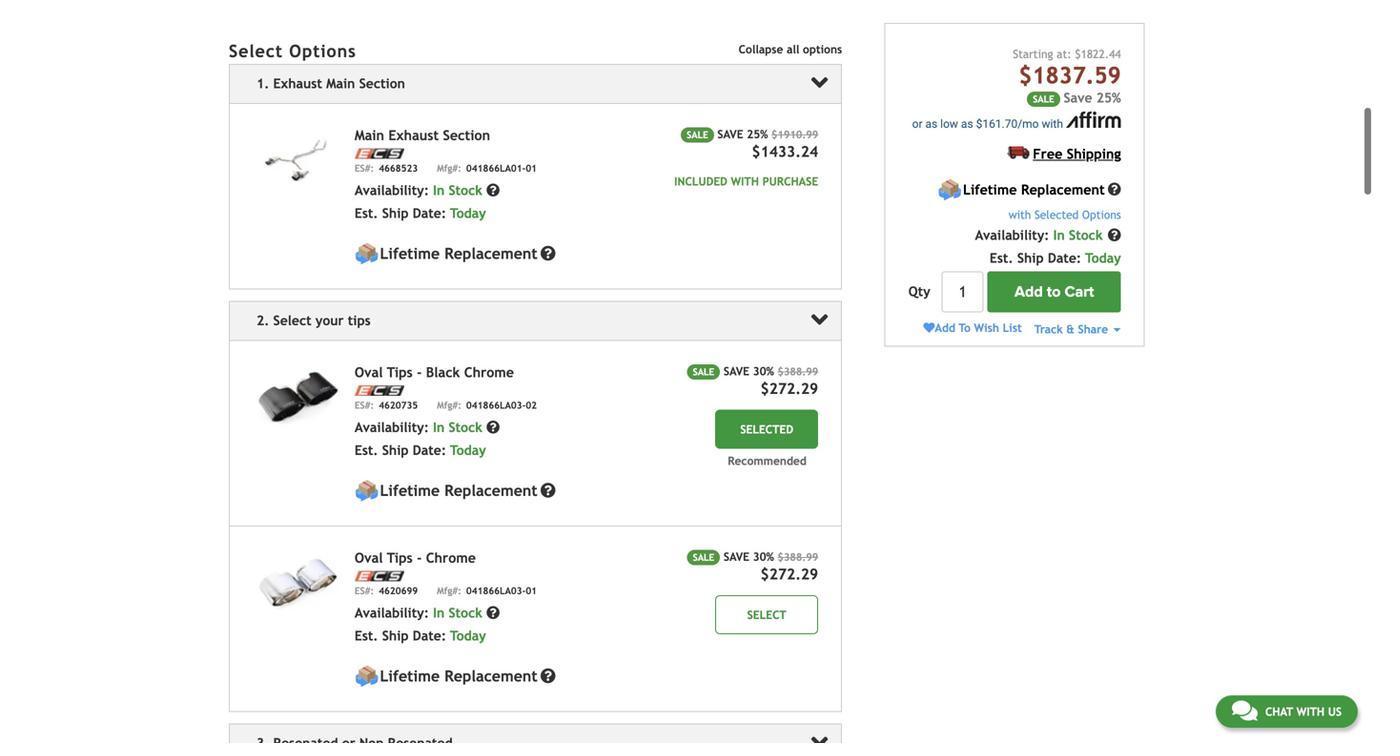 Task type: locate. For each thing, give the bounding box(es) containing it.
black
[[426, 364, 460, 380]]

ecs image up '4620735'
[[355, 385, 404, 396]]

replacement for main exhaust section
[[445, 245, 538, 262]]

1 vertical spatial chrome
[[426, 550, 476, 566]]

to
[[1047, 283, 1061, 301]]

question circle image
[[1108, 182, 1122, 196], [487, 184, 500, 197], [541, 483, 556, 498], [541, 668, 556, 683]]

lifetime up oval tips - chrome
[[380, 482, 440, 499]]

starting at: $ 1822.44 1837.59 sale save 25 %
[[1013, 47, 1122, 105]]

ship
[[382, 205, 409, 221], [1018, 250, 1044, 265], [382, 442, 409, 458], [382, 628, 409, 643]]

0 vertical spatial with
[[1042, 117, 1064, 131]]

all options
[[787, 43, 843, 56]]

or
[[913, 117, 923, 131]]

track
[[1035, 322, 1063, 336]]

0 vertical spatial options
[[289, 41, 357, 61]]

0 vertical spatial ecs image
[[355, 148, 404, 159]]

in
[[433, 183, 445, 198], [1054, 227, 1065, 243], [433, 420, 445, 435], [433, 605, 445, 620]]

as
[[926, 117, 938, 131], [962, 117, 974, 131]]

1 vertical spatial with
[[1297, 705, 1325, 718]]

availability:
[[355, 183, 429, 198], [975, 227, 1050, 243], [355, 420, 429, 435], [355, 605, 429, 620]]

2 this product is lifetime replacement eligible image from the top
[[355, 479, 379, 503]]

1 vertical spatial ecs image
[[355, 385, 404, 396]]

sale inside sale save 25% $1910.99 1433.24
[[687, 129, 709, 140]]

2 angle down image from the top
[[812, 306, 828, 333]]

- up 4620699
[[417, 550, 422, 566]]

0 vertical spatial this product is lifetime replacement eligible image
[[355, 242, 379, 266]]

041866la03-
[[466, 400, 526, 411], [466, 585, 526, 596]]

2 vertical spatial angle down image
[[812, 729, 828, 743]]

1 vertical spatial sale save 30% $388.99 272.29
[[693, 550, 819, 583]]

1 $388.99 from the top
[[778, 365, 819, 378]]

0 horizontal spatial add
[[935, 321, 956, 334]]

ship up add to cart
[[1018, 250, 1044, 265]]

0 vertical spatial angle down image
[[812, 69, 828, 96]]

1 horizontal spatial options
[[1083, 208, 1122, 221]]

0 vertical spatial sale save 30% $388.99 272.29
[[693, 364, 819, 397]]

041866la03- down oval tips - chrome
[[466, 585, 526, 596]]

est. ship date: today down 4620699
[[355, 628, 486, 643]]

low
[[941, 117, 959, 131]]

add to cart
[[1015, 283, 1095, 301]]

1 vertical spatial add
[[935, 321, 956, 334]]

replacement up selected
[[1022, 182, 1105, 197]]

sale inside starting at: $ 1822.44 1837.59 sale save 25 %
[[1033, 93, 1055, 104]]

01 for 272.29
[[526, 585, 537, 596]]

included with purchase
[[675, 174, 819, 188]]

question circle image
[[1108, 228, 1122, 242], [541, 246, 556, 261], [487, 421, 500, 434], [487, 606, 500, 620]]

this product is lifetime replacement eligible image
[[938, 178, 962, 202], [355, 664, 379, 688]]

2 vertical spatial save
[[724, 550, 750, 563]]

sale
[[1033, 93, 1055, 104], [687, 129, 709, 140], [693, 366, 715, 377], [693, 552, 715, 563]]

main exhaust section
[[355, 127, 491, 143]]

sale save 25% $1910.99 1433.24
[[687, 127, 819, 160]]

availability: for main exhaust section
[[355, 183, 429, 198]]

lifetime for oval tips - chrome
[[380, 667, 440, 685]]

0 horizontal spatial options
[[289, 41, 357, 61]]

1 vertical spatial save
[[724, 364, 750, 378]]

comments image
[[1232, 699, 1258, 722]]

angle down image
[[812, 69, 828, 96], [812, 306, 828, 333], [812, 729, 828, 743]]

est.
[[355, 205, 378, 221], [990, 250, 1014, 265], [355, 442, 378, 458], [355, 628, 378, 643]]

1 vertical spatial oval
[[355, 550, 383, 566]]

2 oval from the top
[[355, 550, 383, 566]]

date: down '4620735'
[[413, 442, 446, 458]]

est. ship date: today up add to cart
[[990, 250, 1122, 265]]

2 tips from the top
[[387, 550, 413, 566]]

stock for oval tips - black chrome
[[449, 420, 483, 435]]

1 this product is lifetime replacement eligible image from the top
[[355, 242, 379, 266]]

1 ecs image from the top
[[355, 148, 404, 159]]

in down oval tips - chrome
[[433, 605, 445, 620]]

0 vertical spatial $388.99
[[778, 365, 819, 378]]

as right the or
[[926, 117, 938, 131]]

lifetime replacement
[[964, 182, 1105, 197], [380, 245, 538, 262], [380, 482, 538, 499], [380, 667, 538, 685]]

0 horizontal spatial with
[[1042, 117, 1064, 131]]

chrome
[[464, 364, 514, 380], [426, 550, 476, 566]]

2 272.29 from the top
[[770, 566, 819, 583]]

0 vertical spatial 01
[[526, 163, 537, 174]]

ecs image
[[355, 148, 404, 159], [355, 385, 404, 396], [355, 571, 404, 581]]

$388.99
[[778, 365, 819, 378], [778, 551, 819, 563]]

0 vertical spatial tips
[[387, 364, 413, 380]]

2 01 from the top
[[526, 585, 537, 596]]

replacement
[[1022, 182, 1105, 197], [445, 245, 538, 262], [445, 482, 538, 499], [445, 667, 538, 685]]

availability: in stock down '4620735'
[[355, 420, 487, 435]]

tips up '4620735'
[[387, 364, 413, 380]]

replacement down 041866la01-
[[445, 245, 538, 262]]

041866la03-02
[[466, 400, 537, 411]]

sale save 30% $388.99 272.29
[[693, 364, 819, 397], [693, 550, 819, 583]]

date: down 4668523
[[413, 205, 446, 221]]

lifetime down 4620699
[[380, 667, 440, 685]]

with
[[731, 174, 759, 188]]

tips for chrome
[[387, 550, 413, 566]]

add for add to cart
[[1015, 283, 1043, 301]]

qty
[[909, 284, 931, 299]]

1 sale save 30% $388.99 272.29 from the top
[[693, 364, 819, 397]]

$
[[1075, 47, 1081, 61], [977, 117, 983, 131]]

/mo
[[1018, 117, 1039, 131]]

replacement down 041866la03-02
[[445, 482, 538, 499]]

est. for main exhaust section
[[355, 205, 378, 221]]

add for add to wish list
[[935, 321, 956, 334]]

ecs image up 4620699
[[355, 571, 404, 581]]

chat with us
[[1266, 705, 1342, 718]]

$ right "at:"
[[1075, 47, 1081, 61]]

ship down '4620735'
[[382, 442, 409, 458]]

select options
[[229, 41, 357, 61]]

with right /mo
[[1042, 117, 1064, 131]]

041866la01-
[[466, 163, 526, 174]]

sale for oval tips - black chrome
[[693, 366, 715, 377]]

options right selected
[[1083, 208, 1122, 221]]

0 vertical spatial 30%
[[753, 364, 775, 378]]

stock down 041866la01-
[[449, 183, 483, 198]]

ship down 4620699
[[382, 628, 409, 643]]

selected options
[[1035, 208, 1122, 221]]

with left us
[[1297, 705, 1325, 718]]

2 30% from the top
[[753, 550, 775, 563]]

-
[[417, 364, 422, 380], [417, 550, 422, 566]]

1 041866la03- from the top
[[466, 400, 526, 411]]

01
[[526, 163, 537, 174], [526, 585, 537, 596]]

2 vertical spatial ecs image
[[355, 571, 404, 581]]

1 horizontal spatial this product is lifetime replacement eligible image
[[938, 178, 962, 202]]

options right select
[[289, 41, 357, 61]]

today
[[450, 205, 486, 221], [1086, 250, 1122, 265], [450, 442, 486, 458], [450, 628, 486, 643]]

3 ecs image from the top
[[355, 571, 404, 581]]

0 horizontal spatial as
[[926, 117, 938, 131]]

0 vertical spatial $
[[1075, 47, 1081, 61]]

to
[[959, 321, 971, 334]]

ecs image for main exhaust section
[[355, 148, 404, 159]]

041866la03- down oval tips - black chrome
[[466, 400, 526, 411]]

1 horizontal spatial add
[[1015, 283, 1043, 301]]

oval
[[355, 364, 383, 380], [355, 550, 383, 566]]

section
[[443, 127, 491, 143]]

availability: in stock for oval tips - black chrome
[[355, 420, 487, 435]]

options for selected options
[[1083, 208, 1122, 221]]

exhaust
[[389, 127, 439, 143]]

1837.59
[[1033, 62, 1122, 89]]

272.29 for oval tips - black chrome
[[770, 380, 819, 397]]

options
[[289, 41, 357, 61], [1083, 208, 1122, 221]]

$ right the low
[[977, 117, 983, 131]]

30% for oval tips - chrome
[[753, 550, 775, 563]]

stock down selected options
[[1069, 227, 1103, 243]]

save inside sale save 25% $1910.99 1433.24
[[718, 127, 744, 141]]

est. for oval tips - black chrome
[[355, 442, 378, 458]]

1 tips from the top
[[387, 364, 413, 380]]

availability: in stock down 4620699
[[355, 605, 487, 620]]

25
[[1097, 90, 1113, 105]]

1 vertical spatial $
[[977, 117, 983, 131]]

0 vertical spatial add
[[1015, 283, 1043, 301]]

free shipping image
[[1008, 145, 1030, 159]]

1 vertical spatial options
[[1083, 208, 1122, 221]]

30%
[[753, 364, 775, 378], [753, 550, 775, 563]]

at:
[[1057, 47, 1072, 61]]

2 041866la03- from the top
[[466, 585, 526, 596]]

chrome up 041866la03-01
[[426, 550, 476, 566]]

in for oval tips - chrome
[[433, 605, 445, 620]]

options
[[803, 43, 843, 56]]

availability: in stock down 4668523
[[355, 183, 487, 198]]

save for oval tips - chrome
[[724, 550, 750, 563]]

tips up 4620699
[[387, 550, 413, 566]]

availability: in stock down selected
[[975, 227, 1107, 243]]

0 horizontal spatial $
[[977, 117, 983, 131]]

save
[[718, 127, 744, 141], [724, 364, 750, 378], [724, 550, 750, 563]]

stock
[[449, 183, 483, 198], [1069, 227, 1103, 243], [449, 420, 483, 435], [449, 605, 483, 620]]

starting
[[1013, 47, 1054, 61]]

1 vertical spatial 272.29
[[770, 566, 819, 583]]

0 vertical spatial 041866la03-
[[466, 400, 526, 411]]

availability: down '4620735'
[[355, 420, 429, 435]]

1 vertical spatial angle down image
[[812, 306, 828, 333]]

1 - from the top
[[417, 364, 422, 380]]

est. ship date: today down 4668523
[[355, 205, 486, 221]]

4620735
[[379, 400, 418, 411]]

2 as from the left
[[962, 117, 974, 131]]

purchase
[[763, 174, 819, 188]]

1 horizontal spatial $
[[1075, 47, 1081, 61]]

041866la03- for oval tips - chrome
[[466, 585, 526, 596]]

availability: in stock for oval tips - chrome
[[355, 605, 487, 620]]

ship down 4668523
[[382, 205, 409, 221]]

lifetime
[[964, 182, 1017, 197], [380, 245, 440, 262], [380, 482, 440, 499], [380, 667, 440, 685]]

oval up '4620735'
[[355, 364, 383, 380]]

1 vertical spatial $388.99
[[778, 551, 819, 563]]

0 vertical spatial oval
[[355, 364, 383, 380]]

0 vertical spatial save
[[718, 127, 744, 141]]

1 01 from the top
[[526, 163, 537, 174]]

1 angle down image from the top
[[812, 69, 828, 96]]

in down black
[[433, 420, 445, 435]]

2 ecs image from the top
[[355, 385, 404, 396]]

date:
[[413, 205, 446, 221], [1048, 250, 1082, 265], [413, 442, 446, 458], [413, 628, 446, 643]]

ecs image down main in the left of the page
[[355, 148, 404, 159]]

272.29 for oval tips - chrome
[[770, 566, 819, 583]]

1 30% from the top
[[753, 364, 775, 378]]

$1910.99
[[772, 128, 819, 141]]

as right the low
[[962, 117, 974, 131]]

add
[[1015, 283, 1043, 301], [935, 321, 956, 334]]

0 horizontal spatial this product is lifetime replacement eligible image
[[355, 664, 379, 688]]

today down 041866la03-01
[[450, 628, 486, 643]]

chat with us link
[[1216, 695, 1359, 728]]

date: up add to cart
[[1048, 250, 1082, 265]]

1 horizontal spatial as
[[962, 117, 974, 131]]

est. ship date: today
[[355, 205, 486, 221], [990, 250, 1122, 265], [355, 442, 486, 458], [355, 628, 486, 643]]

add to wish list
[[935, 321, 1022, 334]]

add inside button
[[1015, 283, 1043, 301]]

1 horizontal spatial with
[[1297, 705, 1325, 718]]

availability: down selected
[[975, 227, 1050, 243]]

1433.24
[[761, 143, 819, 160]]

2 sale save 30% $388.99 272.29 from the top
[[693, 550, 819, 583]]

availability: in stock
[[355, 183, 487, 198], [975, 227, 1107, 243], [355, 420, 487, 435], [355, 605, 487, 620]]

free shipping
[[1033, 146, 1122, 162]]

stock down 041866la03-01
[[449, 605, 483, 620]]

sale save 30% $388.99 272.29 for oval tips - black chrome
[[693, 364, 819, 397]]

add to cart button
[[988, 271, 1122, 312]]

est. ship date: today down '4620735'
[[355, 442, 486, 458]]

0 vertical spatial -
[[417, 364, 422, 380]]

stock for main exhaust section
[[449, 183, 483, 198]]

1 272.29 from the top
[[770, 380, 819, 397]]

1 vertical spatial this product is lifetime replacement eligible image
[[355, 479, 379, 503]]

save
[[1064, 90, 1093, 105]]

shipping
[[1067, 146, 1122, 162]]

main
[[355, 127, 385, 143]]

free
[[1033, 146, 1063, 162]]

in down 'main exhaust section'
[[433, 183, 445, 198]]

chrome up 041866la03-02
[[464, 364, 514, 380]]

1 vertical spatial 041866la03-
[[466, 585, 526, 596]]

&
[[1067, 322, 1075, 336]]

$388.99 for oval tips - chrome
[[778, 551, 819, 563]]

2 - from the top
[[417, 550, 422, 566]]

replacement down 041866la03-01
[[445, 667, 538, 685]]

041866la03-01
[[466, 585, 537, 596]]

date: down 4620699
[[413, 628, 446, 643]]

272.29
[[770, 380, 819, 397], [770, 566, 819, 583]]

1 vertical spatial -
[[417, 550, 422, 566]]

1 oval from the top
[[355, 364, 383, 380]]

0 vertical spatial chrome
[[464, 364, 514, 380]]

1 as from the left
[[926, 117, 938, 131]]

0 vertical spatial 272.29
[[770, 380, 819, 397]]

in down selected
[[1054, 227, 1065, 243]]

with
[[1042, 117, 1064, 131], [1297, 705, 1325, 718]]

1 vertical spatial this product is lifetime replacement eligible image
[[355, 664, 379, 688]]

None text field
[[942, 271, 984, 312]]

- left black
[[417, 364, 422, 380]]

tips
[[387, 364, 413, 380], [387, 550, 413, 566]]

availability: down 4620699
[[355, 605, 429, 620]]

sale save 30% $388.99 272.29 for oval tips - chrome
[[693, 550, 819, 583]]

this product is lifetime replacement eligible image
[[355, 242, 379, 266], [355, 479, 379, 503]]

oval tips - chrome
[[355, 550, 476, 566]]

today down 041866la01-
[[450, 205, 486, 221]]

041866la03- for oval tips - black chrome
[[466, 400, 526, 411]]

oval up 4620699
[[355, 550, 383, 566]]

lifetime down 4668523
[[380, 245, 440, 262]]

1 vertical spatial tips
[[387, 550, 413, 566]]

1 vertical spatial 01
[[526, 585, 537, 596]]

2 $388.99 from the top
[[778, 551, 819, 563]]

1 vertical spatial 30%
[[753, 550, 775, 563]]

availability: down 4668523
[[355, 183, 429, 198]]

today down 041866la03-02
[[450, 442, 486, 458]]

stock down 041866la03-02
[[449, 420, 483, 435]]



Task type: vqa. For each thing, say whether or not it's contained in the screenshot.
2nd Passat from the top of the page
no



Task type: describe. For each thing, give the bounding box(es) containing it.
oval tips - black chrome
[[355, 364, 514, 380]]

lifetime for main exhaust section
[[380, 245, 440, 262]]

ship for main exhaust section
[[382, 205, 409, 221]]

tips for black
[[387, 364, 413, 380]]

4668523
[[379, 163, 418, 174]]

track & share
[[1035, 322, 1112, 336]]

included
[[675, 174, 728, 188]]

lifetime down free shipping "image"
[[964, 182, 1017, 197]]

lifetime replacement for oval tips - chrome
[[380, 667, 538, 685]]

this product is lifetime replacement eligible image for 272.29
[[355, 479, 379, 503]]

angle down image for 1433.24
[[812, 69, 828, 96]]

selected
[[1035, 208, 1079, 221]]

lifetime replacement for main exhaust section
[[380, 245, 538, 262]]

date: for oval tips - black chrome
[[413, 442, 446, 458]]

date: for oval tips - chrome
[[413, 628, 446, 643]]

today for oval tips - chrome
[[450, 628, 486, 643]]

select
[[229, 41, 283, 61]]

heart image
[[924, 322, 935, 333]]

lifetime for oval tips - black chrome
[[380, 482, 440, 499]]

or as low as $ 161.70 /mo with
[[913, 117, 1067, 131]]

today up cart
[[1086, 250, 1122, 265]]

options for select options
[[289, 41, 357, 61]]

- for black
[[417, 364, 422, 380]]

25%
[[747, 127, 768, 141]]

today for oval tips - black chrome
[[450, 442, 486, 458]]

%
[[1113, 90, 1122, 105]]

ecs image for oval tips - chrome
[[355, 571, 404, 581]]

ecs image for oval tips - black chrome
[[355, 385, 404, 396]]

$ inside starting at: $ 1822.44 1837.59 sale save 25 %
[[1075, 47, 1081, 61]]

chat
[[1266, 705, 1294, 718]]

angle down image for 272.29
[[812, 306, 828, 333]]

availability: in stock for main exhaust section
[[355, 183, 487, 198]]

replacement for oval tips - black chrome
[[445, 482, 538, 499]]

est. ship date: today for main exhaust section
[[355, 205, 486, 221]]

est. ship date: today for oval tips - black chrome
[[355, 442, 486, 458]]

02
[[526, 400, 537, 411]]

wish
[[975, 321, 1000, 334]]

list
[[1003, 321, 1022, 334]]

ship for oval tips - black chrome
[[382, 442, 409, 458]]

0 vertical spatial this product is lifetime replacement eligible image
[[938, 178, 962, 202]]

replacement for oval tips - chrome
[[445, 667, 538, 685]]

add to wish list link
[[924, 321, 1022, 334]]

oval for oval tips - black chrome
[[355, 364, 383, 380]]

$388.99 for oval tips - black chrome
[[778, 365, 819, 378]]

30% for oval tips - black chrome
[[753, 364, 775, 378]]

sale for main exhaust section
[[687, 129, 709, 140]]

today for main exhaust section
[[450, 205, 486, 221]]

availability: for oval tips - chrome
[[355, 605, 429, 620]]

or as low as $161.70/mo with  - affirm financing (opens in modal) element
[[909, 112, 1122, 131]]

stock for oval tips - chrome
[[449, 605, 483, 620]]

in for main exhaust section
[[433, 183, 445, 198]]

3 angle down image from the top
[[812, 729, 828, 743]]

est. for oval tips - chrome
[[355, 628, 378, 643]]

save for main exhaust section
[[718, 127, 744, 141]]

sale for oval tips - chrome
[[693, 552, 715, 563]]

ship for oval tips - chrome
[[382, 628, 409, 643]]

4620699
[[379, 585, 418, 596]]

cart
[[1065, 283, 1095, 301]]

est. ship date: today for oval tips - chrome
[[355, 628, 486, 643]]

availability: for oval tips - black chrome
[[355, 420, 429, 435]]

041866la01-01
[[466, 163, 537, 174]]

save for oval tips - black chrome
[[724, 364, 750, 378]]

161.70
[[983, 117, 1018, 131]]

date: for main exhaust section
[[413, 205, 446, 221]]

01 for 1433.24
[[526, 163, 537, 174]]

share
[[1078, 322, 1109, 336]]

lifetime replacement for oval tips - black chrome
[[380, 482, 538, 499]]

all
[[787, 43, 800, 56]]

track & share button
[[1035, 322, 1122, 336]]

in for oval tips - black chrome
[[433, 420, 445, 435]]

this product is lifetime replacement eligible image for 1433.24
[[355, 242, 379, 266]]

us
[[1329, 705, 1342, 718]]

- for chrome
[[417, 550, 422, 566]]

1822.44
[[1081, 47, 1122, 61]]

oval for oval tips - chrome
[[355, 550, 383, 566]]



